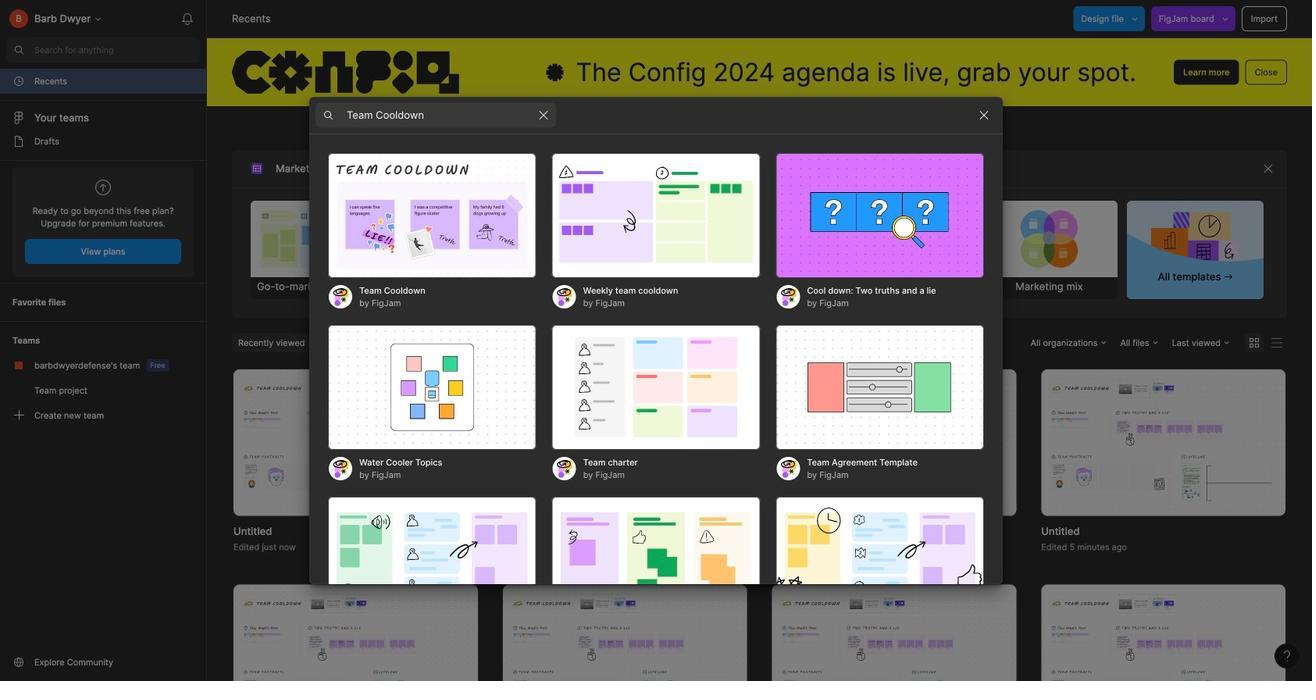Task type: describe. For each thing, give the bounding box(es) containing it.
search 32 image
[[6, 38, 31, 63]]

Search templates text field
[[347, 106, 531, 125]]

team weekly image
[[328, 497, 537, 622]]

weekly team cooldown image
[[552, 153, 761, 278]]

cool down: two truths and a lie image
[[776, 153, 985, 278]]

Search for anything text field
[[34, 44, 200, 56]]

team stand up image
[[552, 497, 761, 622]]

go-to-market (gtm) strategy image
[[251, 201, 387, 277]]

bell 32 image
[[175, 6, 200, 31]]

recent 16 image
[[13, 75, 25, 88]]

marketing mix image
[[982, 201, 1118, 277]]

team agreement template image
[[776, 325, 985, 450]]

social media planner image
[[690, 201, 826, 277]]



Task type: vqa. For each thing, say whether or not it's contained in the screenshot.
Ex: A weekly team meeting, starting with an ice breaker FIELD
no



Task type: locate. For each thing, give the bounding box(es) containing it.
creative brief template image
[[827, 201, 980, 277]]

thumbnail image
[[234, 370, 478, 516], [503, 370, 747, 516], [772, 370, 1017, 516], [1042, 370, 1286, 516], [234, 585, 478, 681], [503, 585, 747, 681], [772, 585, 1017, 681], [1042, 585, 1286, 681]]

team meeting agenda image
[[776, 497, 985, 622]]

competitor analysis image
[[543, 201, 680, 277]]

see all all templates image
[[1151, 211, 1240, 269]]

team charter image
[[552, 325, 761, 450]]

marketing funnel image
[[397, 201, 533, 277]]

dialog
[[309, 97, 1003, 681]]

grid
[[209, 370, 1311, 681]]

water cooler topics image
[[328, 325, 537, 450]]

page 16 image
[[13, 135, 25, 148]]

team cooldown image
[[328, 153, 537, 278]]

community 16 image
[[13, 656, 25, 669]]

search 32 image
[[613, 156, 638, 181]]



